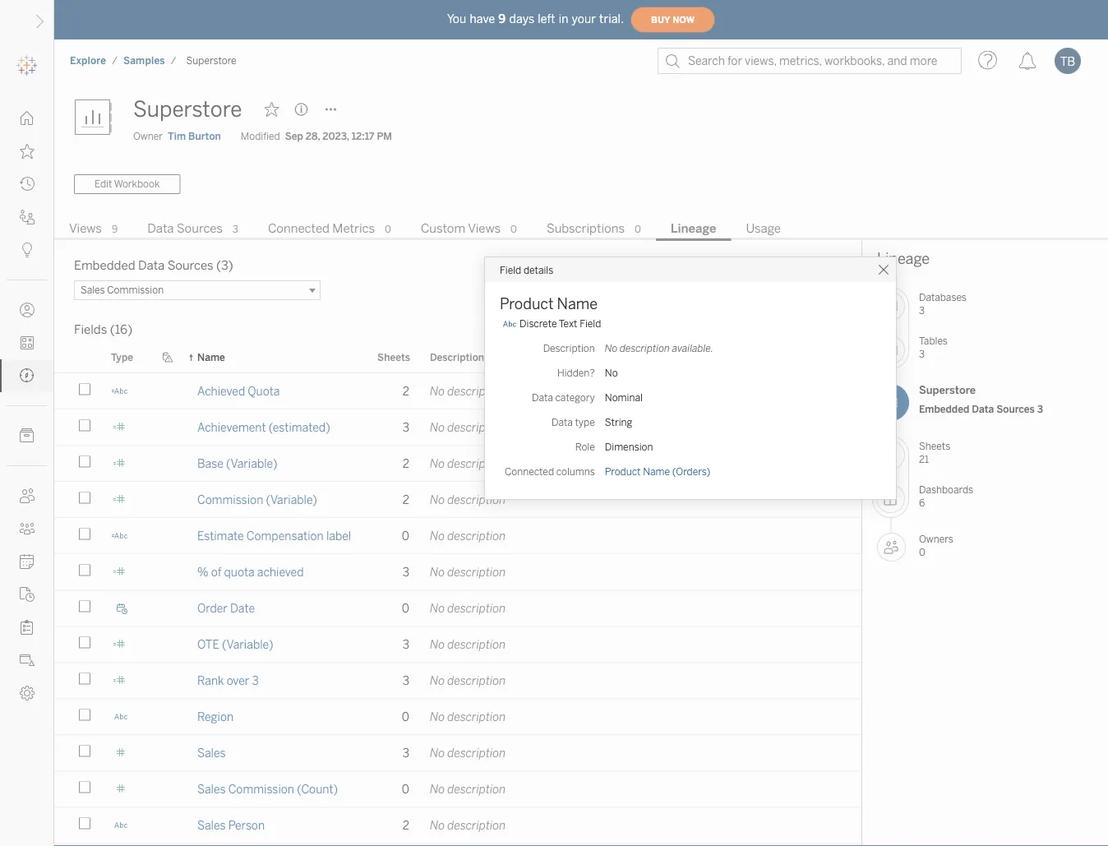 Task type: vqa. For each thing, say whether or not it's contained in the screenshot.
ESTIMATE COMPENSATION LABEL Link
yes



Task type: describe. For each thing, give the bounding box(es) containing it.
data for data type
[[552, 416, 573, 428]]

no description for rank over 3
[[430, 674, 506, 687]]

navigation panel element
[[0, 49, 53, 710]]

data for data category
[[532, 392, 553, 404]]

edit workbook button
[[74, 174, 180, 194]]

recommendations image
[[20, 243, 35, 257]]

dashboards 6
[[919, 484, 974, 508]]

edit
[[95, 178, 112, 190]]

burton
[[188, 130, 221, 142]]

% of quota achieved
[[197, 565, 304, 579]]

no for achievement (estimated)
[[430, 421, 445, 434]]

continuous number calculated field image
[[111, 456, 131, 470]]

description for order date
[[448, 601, 506, 615]]

continuous number field image for sales
[[111, 746, 131, 760]]

2 for base (variable)
[[403, 457, 409, 470]]

tim burton link
[[168, 129, 221, 144]]

connected for connected columns
[[505, 466, 554, 478]]

explore / samples /
[[70, 55, 176, 67]]

no description for order date
[[430, 601, 506, 615]]

tables 3
[[919, 335, 948, 360]]

(variable) for commission (variable)
[[266, 493, 317, 506]]

continuous number calculated field image for % of quota achieved
[[111, 565, 131, 579]]

description for ote (variable)
[[448, 638, 506, 651]]

sources inside sub-spaces tab list
[[177, 221, 223, 236]]

tasks image
[[20, 620, 35, 635]]

(estimated)
[[269, 421, 330, 434]]

nominal
[[605, 392, 643, 404]]

product for product name (orders)
[[605, 466, 641, 478]]

no for ote (variable)
[[430, 638, 445, 651]]

estimate compensation label
[[197, 529, 351, 543]]

columns
[[556, 466, 595, 478]]

type
[[575, 416, 595, 428]]

custom
[[421, 221, 466, 236]]

embedded inside superstore embedded data sources 3
[[919, 403, 970, 415]]

users image
[[20, 488, 35, 503]]

over
[[227, 674, 249, 687]]

dashboards image
[[876, 484, 905, 513]]

0 horizontal spatial embedded
[[74, 258, 135, 273]]

2 for achieved quota
[[403, 384, 409, 398]]

explore link
[[69, 54, 107, 67]]

commission (variable) link
[[197, 482, 317, 517]]

no for commission (variable)
[[430, 493, 445, 506]]

discrete text field image
[[111, 710, 131, 723]]

no for estimate compensation label
[[430, 529, 445, 543]]

role
[[575, 441, 595, 453]]

groups image
[[20, 521, 35, 536]]

row containing order date
[[54, 590, 862, 626]]

connected columns
[[505, 466, 595, 478]]

sales commission (count)
[[197, 782, 338, 796]]

sep
[[285, 130, 303, 142]]

continuous number calculated field image for ote (variable)
[[111, 637, 131, 651]]

available.
[[672, 342, 714, 354]]

estimate
[[197, 529, 244, 543]]

discrete text calculated field image
[[111, 384, 131, 398]]

row containing commission (variable)
[[54, 482, 862, 518]]

no for region
[[430, 710, 445, 723]]

no for achieved quota
[[430, 384, 445, 398]]

fields
[[74, 322, 107, 337]]

base
[[197, 457, 224, 470]]

home image
[[20, 111, 35, 126]]

sales for sales person
[[197, 818, 226, 832]]

no description for sales
[[430, 746, 506, 760]]

12:17
[[352, 130, 374, 142]]

category
[[555, 392, 595, 404]]

sales for sales commission (count)
[[197, 782, 226, 796]]

no for sales person
[[430, 818, 445, 832]]

achieved
[[197, 384, 245, 398]]

custom views
[[421, 221, 501, 236]]

collections image
[[20, 335, 35, 350]]

workbook
[[114, 178, 160, 190]]

modified sep 28, 2023, 12:17 pm
[[241, 130, 392, 142]]

owner tim burton
[[133, 130, 221, 142]]

hidden?
[[557, 367, 595, 379]]

achievement
[[197, 421, 266, 434]]

1 vertical spatial sources
[[167, 258, 213, 273]]

no description for % of quota achieved
[[430, 565, 506, 579]]

commission (variable)
[[197, 493, 317, 506]]

schedules image
[[20, 554, 35, 569]]

1 / from the left
[[112, 55, 118, 67]]

3 inside databases 3
[[919, 304, 925, 316]]

description for achieved quota
[[448, 384, 506, 398]]

28,
[[306, 130, 320, 142]]

edit workbook
[[95, 178, 160, 190]]

base (variable)
[[197, 457, 277, 470]]

description for sales
[[448, 746, 506, 760]]

name for product name (orders)
[[643, 466, 670, 478]]

no description for ote (variable)
[[430, 638, 506, 651]]

sensitivity
[[611, 351, 661, 363]]

data for data sources
[[147, 221, 174, 236]]

owners image
[[877, 533, 906, 562]]

superstore main content
[[54, 82, 1108, 846]]

row containing region
[[54, 699, 862, 735]]

of
[[211, 565, 221, 579]]

owners 0
[[919, 533, 954, 558]]

row containing sales
[[54, 735, 862, 771]]

description for % of quota achieved
[[448, 565, 506, 579]]

tables
[[919, 335, 948, 347]]

21
[[919, 453, 929, 465]]

subscriptions
[[547, 221, 625, 236]]

no for sales commission (count)
[[430, 782, 445, 796]]

embedded data sources (3)
[[74, 258, 233, 273]]

1 views from the left
[[69, 221, 102, 236]]

1 horizontal spatial field
[[580, 318, 601, 330]]

type
[[111, 351, 133, 363]]

product name (orders) link
[[605, 466, 711, 478]]

owners
[[919, 533, 954, 545]]

now
[[673, 15, 695, 25]]

no description for region
[[430, 710, 506, 723]]

achieved quota
[[197, 384, 280, 398]]

discrete text field
[[520, 318, 601, 330]]

row containing achievement (estimated)
[[54, 409, 862, 446]]

row group inside superstore "main content"
[[54, 373, 862, 846]]

rank over 3 link
[[197, 663, 259, 698]]

row containing achieved quota
[[54, 373, 862, 409]]

date
[[230, 601, 255, 615]]

field details
[[500, 264, 554, 276]]

(3)
[[216, 258, 233, 273]]

name inside grid
[[197, 351, 225, 363]]

no description for sales commission (count)
[[430, 782, 506, 796]]

in
[[559, 12, 569, 26]]

sheets for sheets 21
[[919, 440, 951, 452]]

personal space image
[[20, 303, 35, 317]]

fields (16)
[[74, 322, 132, 337]]

sales commission (count) link
[[197, 771, 338, 807]]

achieved
[[257, 565, 304, 579]]

no description for estimate compensation label
[[430, 529, 506, 543]]

tim
[[168, 130, 186, 142]]

trial.
[[599, 12, 624, 26]]

(16)
[[110, 322, 132, 337]]

field details dialog
[[485, 257, 896, 499]]

achievement (estimated)
[[197, 421, 330, 434]]

description for sales commission (count)
[[448, 782, 506, 796]]

databases 3
[[919, 291, 967, 316]]

discrete number calculated field image
[[101, 844, 141, 846]]

0 vertical spatial 9
[[499, 12, 506, 26]]

product name
[[500, 295, 598, 313]]

you
[[447, 12, 467, 26]]

no description for sales person
[[430, 818, 506, 832]]

order date
[[197, 601, 255, 615]]

samples link
[[122, 54, 166, 67]]

sheets 21
[[919, 440, 951, 465]]

settings image
[[20, 686, 35, 701]]

data category
[[532, 392, 595, 404]]

modified
[[241, 130, 280, 142]]



Task type: locate. For each thing, give the bounding box(es) containing it.
7 row from the top
[[54, 590, 862, 626]]

no
[[605, 342, 618, 354], [605, 367, 618, 379], [430, 384, 445, 398], [430, 421, 445, 434], [430, 457, 445, 470], [430, 493, 445, 506], [430, 529, 445, 543], [430, 565, 445, 579], [430, 601, 445, 615], [430, 638, 445, 651], [430, 674, 445, 687], [430, 710, 445, 723], [430, 746, 445, 760], [430, 782, 445, 796], [430, 818, 445, 832]]

continuous number field image down discrete text field icon
[[111, 746, 131, 760]]

text
[[559, 318, 578, 330]]

main navigation. press the up and down arrow keys to access links. element
[[0, 102, 53, 710]]

3
[[233, 223, 238, 235], [919, 304, 925, 316], [919, 348, 925, 360], [1037, 403, 1043, 415], [403, 421, 409, 434], [403, 565, 409, 579], [403, 638, 409, 651], [252, 674, 259, 687], [403, 674, 409, 687], [403, 746, 409, 760]]

10 no description from the top
[[430, 710, 506, 723]]

0 horizontal spatial lineage
[[671, 221, 716, 236]]

5 row from the top
[[54, 518, 862, 554]]

4 2 from the top
[[403, 818, 409, 832]]

quota
[[224, 565, 255, 579]]

lineage inside sub-spaces tab list
[[671, 221, 716, 236]]

connected
[[268, 221, 330, 236], [505, 466, 554, 478]]

1 continuous number calculated field image from the top
[[111, 420, 131, 434]]

1 vertical spatial 9
[[112, 223, 118, 235]]

2 vertical spatial sources
[[997, 403, 1035, 415]]

continuous number calculated field image for achievement (estimated)
[[111, 420, 131, 434]]

12 row from the top
[[54, 771, 862, 807]]

1 vertical spatial connected
[[505, 466, 554, 478]]

no for order date
[[430, 601, 445, 615]]

(variable) down date
[[222, 638, 273, 651]]

9 inside sub-spaces tab list
[[112, 223, 118, 235]]

connected left metrics
[[268, 221, 330, 236]]

row containing sales commission (count)
[[54, 771, 862, 807]]

3 sales from the top
[[197, 818, 226, 832]]

sheets inside grid
[[377, 351, 410, 363]]

embedded up fields (16)
[[74, 258, 135, 273]]

sales link
[[197, 735, 226, 770]]

2 vertical spatial sales
[[197, 818, 226, 832]]

row containing estimate compensation label
[[54, 518, 862, 554]]

views down edit
[[69, 221, 102, 236]]

0 vertical spatial (variable)
[[226, 457, 277, 470]]

0 vertical spatial continuous number field image
[[111, 746, 131, 760]]

data
[[147, 221, 174, 236], [138, 258, 165, 273], [532, 392, 553, 404], [972, 403, 994, 415], [552, 416, 573, 428]]

person
[[228, 818, 265, 832]]

no for base (variable)
[[430, 457, 445, 470]]

field right text
[[580, 318, 601, 330]]

(variable) inside "link"
[[226, 457, 277, 470]]

superstore inside superstore embedded data sources 3
[[919, 384, 976, 397]]

(variable) up compensation
[[266, 493, 317, 506]]

explore
[[70, 55, 106, 67]]

continuous number field image up discrete text field image
[[111, 782, 131, 796]]

continuous number field image for sales commission (count)
[[111, 782, 131, 796]]

continuous number calculated field image up discrete date & time field image
[[111, 565, 131, 579]]

pm
[[377, 130, 392, 142]]

1 no description from the top
[[430, 384, 506, 398]]

sales person
[[197, 818, 265, 832]]

continuous number field image
[[111, 746, 131, 760], [111, 782, 131, 796]]

1 vertical spatial sheets
[[919, 440, 951, 452]]

(variable) up commission (variable) link
[[226, 457, 277, 470]]

grid containing achieved quota
[[54, 342, 862, 846]]

label
[[326, 529, 351, 543]]

tables image
[[876, 335, 905, 364]]

dimension
[[605, 441, 653, 453]]

/ right explore 'link'
[[112, 55, 118, 67]]

10 row from the top
[[54, 699, 862, 735]]

1 horizontal spatial name
[[557, 295, 598, 313]]

2 views from the left
[[468, 221, 501, 236]]

sales left person
[[197, 818, 226, 832]]

rank
[[197, 674, 224, 687]]

8 row from the top
[[54, 626, 862, 663]]

data inside superstore embedded data sources 3
[[972, 403, 994, 415]]

/ right samples link
[[171, 55, 176, 67]]

workbook image
[[74, 93, 123, 142]]

sales down region
[[197, 746, 226, 760]]

3 inside tables 3
[[919, 348, 925, 360]]

name up text
[[557, 295, 598, 313]]

%
[[197, 565, 208, 579]]

0 horizontal spatial description
[[430, 351, 484, 363]]

discrete date & time field image
[[111, 601, 131, 615]]

0 vertical spatial sales
[[197, 746, 226, 760]]

superstore down tables 3
[[919, 384, 976, 397]]

description for estimate compensation label
[[448, 529, 506, 543]]

product for product name
[[500, 295, 554, 313]]

0 vertical spatial sources
[[177, 221, 223, 236]]

0 vertical spatial product
[[500, 295, 554, 313]]

2 / from the left
[[171, 55, 176, 67]]

2
[[403, 384, 409, 398], [403, 457, 409, 470], [403, 493, 409, 506], [403, 818, 409, 832]]

sales down sales link
[[197, 782, 226, 796]]

14 row from the top
[[54, 844, 862, 846]]

commission up person
[[228, 782, 294, 796]]

your
[[572, 12, 596, 26]]

0 horizontal spatial field
[[500, 264, 521, 276]]

external assets image
[[20, 428, 35, 443]]

favorites image
[[20, 144, 35, 159]]

0 vertical spatial field
[[500, 264, 521, 276]]

13 no description from the top
[[430, 818, 506, 832]]

sales person link
[[197, 807, 265, 843]]

3 no description from the top
[[430, 457, 506, 470]]

1 horizontal spatial views
[[468, 221, 501, 236]]

1 vertical spatial superstore
[[133, 97, 242, 122]]

samples
[[123, 55, 165, 67]]

you have 9 days left in your trial.
[[447, 12, 624, 26]]

8 no description from the top
[[430, 638, 506, 651]]

no description for base (variable)
[[430, 457, 506, 470]]

achievement (estimated) link
[[197, 409, 330, 445]]

3 continuous number calculated field image from the top
[[111, 565, 131, 579]]

2 vertical spatial name
[[643, 466, 670, 478]]

7 no description from the top
[[430, 601, 506, 615]]

6 no description from the top
[[430, 565, 506, 579]]

no description available.
[[605, 342, 714, 354]]

superstore embedded data sources 3
[[919, 384, 1043, 415]]

1 vertical spatial commission
[[228, 782, 294, 796]]

name up achieved
[[197, 351, 225, 363]]

sub-spaces tab list
[[54, 219, 1108, 241]]

continuous number calculated field image
[[111, 420, 131, 434], [111, 492, 131, 506], [111, 565, 131, 579], [111, 637, 131, 651], [111, 673, 131, 687]]

1 horizontal spatial connected
[[505, 466, 554, 478]]

superstore up tim burton link
[[133, 97, 242, 122]]

commission down base (variable)
[[197, 493, 263, 506]]

no for sales
[[430, 746, 445, 760]]

connected inside sub-spaces tab list
[[268, 221, 330, 236]]

quota
[[248, 384, 280, 398]]

0 vertical spatial sheets
[[377, 351, 410, 363]]

continuous number calculated field image for commission (variable)
[[111, 492, 131, 506]]

1 vertical spatial continuous number field image
[[111, 782, 131, 796]]

0 horizontal spatial sheets
[[377, 351, 410, 363]]

row containing base (variable)
[[54, 446, 862, 482]]

no description for commission (variable)
[[430, 493, 506, 506]]

0 horizontal spatial 9
[[112, 223, 118, 235]]

9 down edit
[[112, 223, 118, 235]]

continuous number calculated field image up discrete text calculated field icon on the left of the page
[[111, 492, 131, 506]]

name for product name
[[557, 295, 598, 313]]

0 vertical spatial name
[[557, 295, 598, 313]]

no description for achieved quota
[[430, 384, 506, 398]]

1 horizontal spatial /
[[171, 55, 176, 67]]

6
[[919, 497, 925, 508]]

0 horizontal spatial views
[[69, 221, 102, 236]]

name left (orders)
[[643, 466, 670, 478]]

explore image
[[20, 368, 35, 383]]

field
[[500, 264, 521, 276], [580, 318, 601, 330]]

description inside grid
[[430, 351, 484, 363]]

1 horizontal spatial embedded
[[919, 403, 970, 415]]

dashboards
[[919, 484, 974, 496]]

2 for sales person
[[403, 818, 409, 832]]

1 continuous number field image from the top
[[111, 746, 131, 760]]

row
[[54, 373, 862, 409], [54, 409, 862, 446], [54, 446, 862, 482], [54, 482, 862, 518], [54, 518, 862, 554], [54, 554, 862, 590], [54, 590, 862, 626], [54, 626, 862, 663], [54, 663, 862, 699], [54, 699, 862, 735], [54, 735, 862, 771], [54, 771, 862, 807], [54, 807, 862, 844], [54, 844, 862, 846]]

0 vertical spatial commission
[[197, 493, 263, 506]]

description for region
[[448, 710, 506, 723]]

recents image
[[20, 177, 35, 192]]

continuous number calculated field image for rank over 3
[[111, 673, 131, 687]]

connected for connected metrics
[[268, 221, 330, 236]]

3 2 from the top
[[403, 493, 409, 506]]

databases
[[919, 291, 967, 303]]

sheets image
[[876, 441, 905, 469]]

1 2 from the top
[[403, 384, 409, 398]]

1 vertical spatial name
[[197, 351, 225, 363]]

9 row from the top
[[54, 663, 862, 699]]

description inside field details dialog
[[543, 342, 595, 354]]

data sources
[[147, 221, 223, 236]]

embedded data sources image
[[872, 384, 909, 421]]

days
[[509, 12, 535, 26]]

embedded
[[74, 258, 135, 273], [919, 403, 970, 415]]

row group
[[54, 373, 862, 846]]

owner
[[133, 130, 163, 142]]

sources
[[177, 221, 223, 236], [167, 258, 213, 273], [997, 403, 1035, 415]]

description inside field details dialog
[[620, 342, 670, 354]]

order
[[197, 601, 228, 615]]

order date link
[[197, 590, 255, 626]]

description for rank over 3
[[448, 674, 506, 687]]

description for achievement (estimated)
[[448, 421, 506, 434]]

product down 'dimension'
[[605, 466, 641, 478]]

2 no description from the top
[[430, 421, 506, 434]]

0 vertical spatial embedded
[[74, 258, 135, 273]]

grid
[[54, 342, 862, 846]]

databases image
[[876, 292, 905, 321]]

superstore element
[[181, 55, 241, 67]]

4 continuous number calculated field image from the top
[[111, 637, 131, 651]]

0 vertical spatial superstore
[[186, 55, 236, 67]]

1 vertical spatial sales
[[197, 782, 226, 796]]

2 vertical spatial (variable)
[[222, 638, 273, 651]]

site status image
[[20, 653, 35, 668]]

have
[[470, 12, 495, 26]]

(variable)
[[226, 457, 277, 470], [266, 493, 317, 506], [222, 638, 273, 651]]

jobs image
[[20, 587, 35, 602]]

4 row from the top
[[54, 482, 862, 518]]

9 no description from the top
[[430, 674, 506, 687]]

string
[[605, 416, 633, 428]]

6 row from the top
[[54, 554, 862, 590]]

estimate compensation label link
[[197, 518, 351, 553]]

no for % of quota achieved
[[430, 565, 445, 579]]

0 horizontal spatial /
[[112, 55, 118, 67]]

grid inside superstore "main content"
[[54, 342, 862, 846]]

1 horizontal spatial 9
[[499, 12, 506, 26]]

13 row from the top
[[54, 807, 862, 844]]

1 vertical spatial lineage
[[877, 250, 930, 268]]

field left details
[[500, 264, 521, 276]]

left
[[538, 12, 556, 26]]

discrete text calculated field image
[[111, 529, 131, 543]]

0
[[385, 223, 391, 235], [511, 223, 517, 235], [635, 223, 641, 235], [402, 529, 409, 543], [919, 546, 926, 558], [402, 601, 409, 615], [402, 710, 409, 723], [402, 782, 409, 796]]

% of quota achieved link
[[197, 554, 304, 589]]

sales inside sales person link
[[197, 818, 226, 832]]

2 sales from the top
[[197, 782, 226, 796]]

base (variable) link
[[197, 446, 277, 481]]

embedded up the sheets 21
[[919, 403, 970, 415]]

1 vertical spatial (variable)
[[266, 493, 317, 506]]

shared with me image
[[20, 210, 35, 224]]

details
[[524, 264, 554, 276]]

1 vertical spatial embedded
[[919, 403, 970, 415]]

1 vertical spatial field
[[580, 318, 601, 330]]

0 horizontal spatial name
[[197, 351, 225, 363]]

0 horizontal spatial connected
[[268, 221, 330, 236]]

11 row from the top
[[54, 735, 862, 771]]

sheets for sheets
[[377, 351, 410, 363]]

1 horizontal spatial lineage
[[877, 250, 930, 268]]

views right custom
[[468, 221, 501, 236]]

5 continuous number calculated field image from the top
[[111, 673, 131, 687]]

superstore right samples link
[[186, 55, 236, 67]]

row group containing achieved quota
[[54, 373, 862, 846]]

(variable) for base (variable)
[[226, 457, 277, 470]]

2 for commission (variable)
[[403, 493, 409, 506]]

row containing ote (variable)
[[54, 626, 862, 663]]

1 sales from the top
[[197, 746, 226, 760]]

2 2 from the top
[[403, 457, 409, 470]]

description
[[620, 342, 670, 354], [448, 384, 506, 398], [448, 421, 506, 434], [448, 457, 506, 470], [448, 493, 506, 506], [448, 529, 506, 543], [448, 565, 506, 579], [448, 601, 506, 615], [448, 638, 506, 651], [448, 674, 506, 687], [448, 710, 506, 723], [448, 746, 506, 760], [448, 782, 506, 796], [448, 818, 506, 832]]

3 inside sub-spaces tab list
[[233, 223, 238, 235]]

continuous number calculated field image up discrete text field icon
[[111, 673, 131, 687]]

2 vertical spatial superstore
[[919, 384, 976, 397]]

connected inside field details dialog
[[505, 466, 554, 478]]

12 no description from the top
[[430, 782, 506, 796]]

continuous number calculated field image down discrete text calculated field image
[[111, 420, 131, 434]]

commission
[[197, 493, 263, 506], [228, 782, 294, 796]]

1 horizontal spatial product
[[605, 466, 641, 478]]

row containing sales person
[[54, 807, 862, 844]]

0 inside owners 0
[[919, 546, 926, 558]]

ote (variable)
[[197, 638, 273, 651]]

5 no description from the top
[[430, 529, 506, 543]]

2023,
[[323, 130, 349, 142]]

9 left days
[[499, 12, 506, 26]]

row containing rank over 3
[[54, 663, 862, 699]]

2 horizontal spatial name
[[643, 466, 670, 478]]

region
[[197, 710, 234, 723]]

usage
[[746, 221, 781, 236]]

0 vertical spatial connected
[[268, 221, 330, 236]]

lineage left the usage
[[671, 221, 716, 236]]

description for base (variable)
[[448, 457, 506, 470]]

2 continuous number field image from the top
[[111, 782, 131, 796]]

1 horizontal spatial description
[[543, 342, 595, 354]]

row containing % of quota achieved
[[54, 554, 862, 590]]

2 continuous number calculated field image from the top
[[111, 492, 131, 506]]

1 horizontal spatial sheets
[[919, 440, 951, 452]]

discrete text field image
[[111, 818, 131, 832]]

sales for sales
[[197, 746, 226, 760]]

sales inside sales commission (count) link
[[197, 782, 226, 796]]

buy now
[[651, 15, 695, 25]]

connected left columns
[[505, 466, 554, 478]]

0 horizontal spatial product
[[500, 295, 554, 313]]

continuous number calculated field image down discrete date & time field image
[[111, 637, 131, 651]]

data inside sub-spaces tab list
[[147, 221, 174, 236]]

1 vertical spatial product
[[605, 466, 641, 478]]

product name (orders)
[[605, 466, 711, 478]]

product up discrete at the top
[[500, 295, 554, 313]]

(variable) for ote (variable)
[[222, 638, 273, 651]]

1 row from the top
[[54, 373, 862, 409]]

2 row from the top
[[54, 409, 862, 446]]

/
[[112, 55, 118, 67], [171, 55, 176, 67]]

3 inside superstore embedded data sources 3
[[1037, 403, 1043, 415]]

3 row from the top
[[54, 446, 862, 482]]

sources inside superstore embedded data sources 3
[[997, 403, 1035, 415]]

0 vertical spatial lineage
[[671, 221, 716, 236]]

no for rank over 3
[[430, 674, 445, 687]]

description for commission (variable)
[[448, 493, 506, 506]]

no description for achievement (estimated)
[[430, 421, 506, 434]]

discrete
[[520, 318, 557, 330]]

rank over 3
[[197, 674, 259, 687]]

4 no description from the top
[[430, 493, 506, 506]]

buy now button
[[631, 7, 715, 33]]

description for sales person
[[448, 818, 506, 832]]

lineage up databases icon
[[877, 250, 930, 268]]

data type
[[552, 416, 595, 428]]

11 no description from the top
[[430, 746, 506, 760]]



